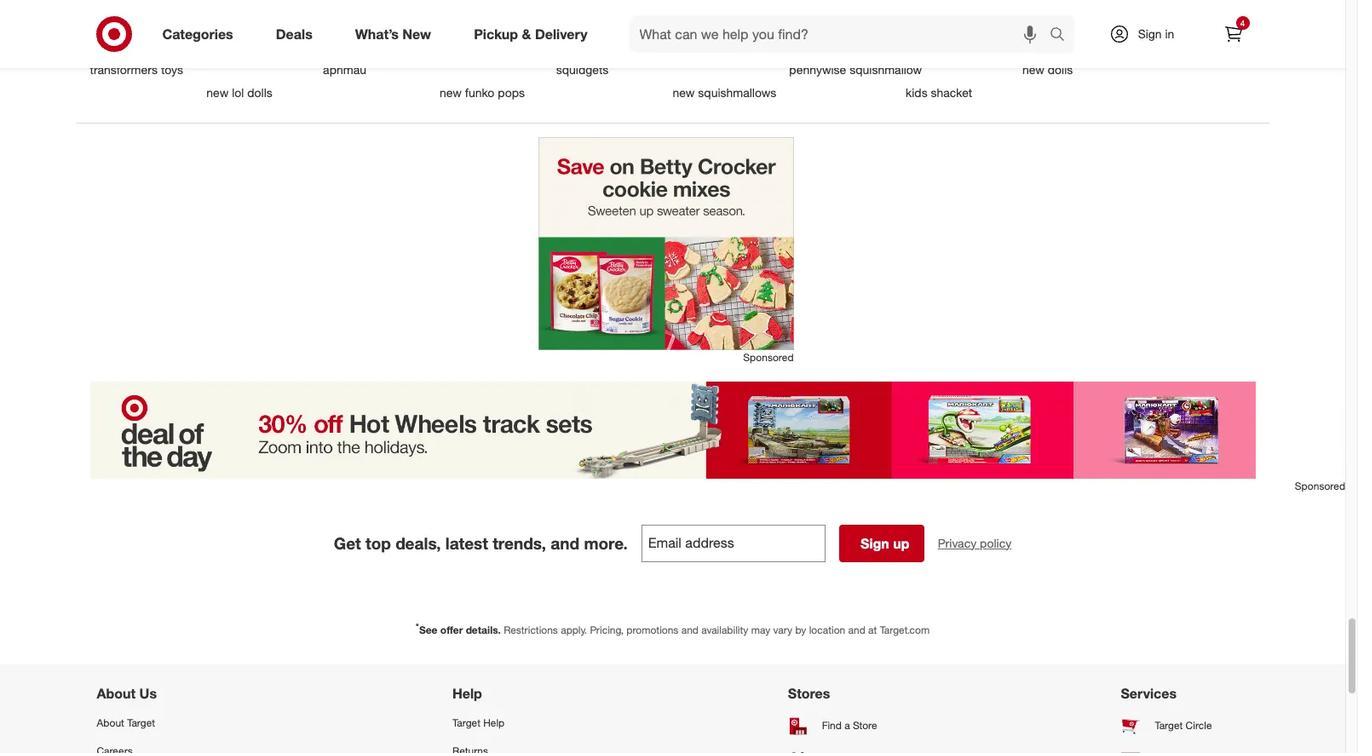 Task type: locate. For each thing, give the bounding box(es) containing it.
1 vertical spatial sign
[[861, 535, 889, 552]]

a
[[845, 719, 850, 732]]

sign left in
[[1138, 26, 1162, 41]]

sign in link
[[1094, 15, 1201, 53]]

new dolls
[[1022, 62, 1073, 76]]

privacy policy
[[938, 536, 1012, 550]]

1 vertical spatial about
[[97, 716, 124, 729]]

sponsored
[[743, 351, 794, 364], [1295, 480, 1345, 493]]

1 horizontal spatial sign
[[1138, 26, 1162, 41]]

stores
[[788, 685, 830, 702]]

0 vertical spatial sponsored
[[743, 351, 794, 364]]

categories
[[162, 25, 233, 42]]

target.com
[[880, 623, 930, 636]]

trending
[[90, 25, 170, 48]]

1 vertical spatial dolls
[[247, 85, 272, 100]]

target for target help
[[453, 716, 480, 729]]

by
[[795, 623, 806, 636]]

pickup & delivery
[[474, 25, 588, 42]]

funko
[[465, 85, 494, 100]]

1 horizontal spatial dolls
[[1048, 62, 1073, 76]]

sign left up
[[861, 535, 889, 552]]

1 vertical spatial sponsored
[[1295, 480, 1345, 493]]

new down 'squidgets' link
[[673, 85, 695, 100]]

about down about us
[[97, 716, 124, 729]]

availability
[[701, 623, 748, 636]]

target
[[127, 716, 155, 729], [453, 716, 480, 729], [1155, 719, 1183, 732]]

2 horizontal spatial target
[[1155, 719, 1183, 732]]

dolls down search button
[[1048, 62, 1073, 76]]

sign up
[[861, 535, 910, 552]]

advertisement region
[[538, 137, 794, 350], [0, 382, 1345, 479]]

find
[[822, 719, 842, 732]]

sign inside 'sign up' button
[[861, 535, 889, 552]]

and left more.
[[551, 533, 580, 553]]

dolls
[[1048, 62, 1073, 76], [247, 85, 272, 100]]

about up about target
[[97, 685, 136, 702]]

1 horizontal spatial sponsored
[[1295, 480, 1345, 493]]

sign
[[1138, 26, 1162, 41], [861, 535, 889, 552]]

0 horizontal spatial and
[[551, 533, 580, 553]]

and
[[551, 533, 580, 553], [681, 623, 699, 636], [848, 623, 865, 636]]

new for new lol dolls
[[206, 85, 229, 100]]

us
[[139, 685, 157, 702]]

squishmallows
[[698, 85, 776, 100]]

about target
[[97, 716, 155, 729]]

dolls right the lol
[[247, 85, 272, 100]]

squidgets
[[556, 62, 609, 76]]

may
[[751, 623, 770, 636]]

deals,
[[395, 533, 441, 553]]

1 vertical spatial help
[[483, 716, 505, 729]]

new for new funko pops
[[440, 85, 462, 100]]

0 horizontal spatial sponsored
[[743, 351, 794, 364]]

about target link
[[97, 709, 225, 737]]

0 horizontal spatial sign
[[861, 535, 889, 552]]

and left availability
[[681, 623, 699, 636]]

0 vertical spatial sign
[[1138, 26, 1162, 41]]

1 horizontal spatial target
[[453, 716, 480, 729]]

about
[[97, 685, 136, 702], [97, 716, 124, 729]]

1 about from the top
[[97, 685, 136, 702]]

0 vertical spatial dolls
[[1048, 62, 1073, 76]]

sign up button
[[839, 525, 924, 562]]

new
[[1022, 62, 1044, 76], [206, 85, 229, 100], [440, 85, 462, 100], [673, 85, 695, 100]]

lol
[[232, 85, 244, 100]]

offer
[[440, 623, 463, 636]]

transformers toys link
[[90, 62, 313, 76]]

* see offer details. restrictions apply. pricing, promotions and availability may vary by location and at target.com
[[416, 621, 930, 636]]

new dolls link
[[1022, 62, 1245, 76]]

new
[[402, 25, 431, 42]]

1 vertical spatial advertisement region
[[0, 382, 1345, 479]]

sign inside sign in link
[[1138, 26, 1162, 41]]

1 horizontal spatial and
[[681, 623, 699, 636]]

2 about from the top
[[97, 716, 124, 729]]

None text field
[[641, 525, 825, 562]]

0 vertical spatial about
[[97, 685, 136, 702]]

new funko pops link
[[440, 85, 662, 100]]

new squishmallows
[[673, 85, 776, 100]]

and left 'at'
[[848, 623, 865, 636]]

at
[[868, 623, 877, 636]]

target help link
[[453, 709, 561, 737]]

circle
[[1186, 719, 1212, 732]]

new lol dolls link
[[206, 85, 429, 100]]

new left the lol
[[206, 85, 229, 100]]

pennywise squishmallow
[[789, 62, 922, 76]]

about for about us
[[97, 685, 136, 702]]

transformers toys
[[90, 62, 183, 76]]

new up kids shacket link in the top right of the page
[[1022, 62, 1044, 76]]

target help
[[453, 716, 505, 729]]

new down aphmau link
[[440, 85, 462, 100]]

search
[[1042, 27, 1083, 44]]

new funko pops
[[440, 85, 525, 100]]

help
[[453, 685, 482, 702], [483, 716, 505, 729]]

0 horizontal spatial help
[[453, 685, 482, 702]]

apply.
[[561, 623, 587, 636]]



Task type: vqa. For each thing, say whether or not it's contained in the screenshot.
Sunset
no



Task type: describe. For each thing, give the bounding box(es) containing it.
deals
[[276, 25, 312, 42]]

target circle
[[1155, 719, 1212, 732]]

squidgets link
[[556, 62, 779, 76]]

aphmau link
[[323, 62, 546, 76]]

policy
[[980, 536, 1012, 550]]

4
[[1240, 18, 1245, 28]]

toys
[[161, 62, 183, 76]]

pickup
[[474, 25, 518, 42]]

search button
[[1042, 15, 1083, 56]]

vary
[[773, 623, 792, 636]]

1 horizontal spatial help
[[483, 716, 505, 729]]

new lol dolls
[[206, 85, 272, 100]]

restrictions
[[504, 623, 558, 636]]

store
[[853, 719, 877, 732]]

new for new dolls
[[1022, 62, 1044, 76]]

kids
[[906, 85, 928, 100]]

0 vertical spatial advertisement region
[[538, 137, 794, 350]]

privacy
[[938, 536, 977, 550]]

pops
[[498, 85, 525, 100]]

top
[[366, 533, 391, 553]]

find a store link
[[788, 709, 894, 743]]

privacy policy link
[[938, 535, 1012, 552]]

trends,
[[493, 533, 546, 553]]

0 horizontal spatial target
[[127, 716, 155, 729]]

target circle link
[[1121, 709, 1249, 743]]

0 vertical spatial help
[[453, 685, 482, 702]]

what's
[[355, 25, 399, 42]]

shacket
[[931, 85, 972, 100]]

services
[[1121, 685, 1177, 702]]

details.
[[466, 623, 501, 636]]

aphmau
[[323, 62, 366, 76]]

*
[[416, 621, 419, 631]]

kids shacket
[[906, 85, 972, 100]]

categories link
[[148, 15, 255, 53]]

what's new
[[355, 25, 431, 42]]

latest
[[445, 533, 488, 553]]

2 horizontal spatial and
[[848, 623, 865, 636]]

sign for sign in
[[1138, 26, 1162, 41]]

deals link
[[261, 15, 334, 53]]

squishmallow
[[850, 62, 922, 76]]

location
[[809, 623, 845, 636]]

get
[[334, 533, 361, 553]]

find a store
[[822, 719, 877, 732]]

What can we help you find? suggestions appear below search field
[[629, 15, 1054, 53]]

what's new link
[[341, 15, 453, 53]]

pennywise squishmallow link
[[789, 62, 1012, 76]]

in
[[1165, 26, 1174, 41]]

new for new squishmallows
[[673, 85, 695, 100]]

about for about target
[[97, 716, 124, 729]]

0 horizontal spatial dolls
[[247, 85, 272, 100]]

more.
[[584, 533, 628, 553]]

4 link
[[1215, 15, 1252, 53]]

searches
[[176, 25, 263, 48]]

pricing,
[[590, 623, 624, 636]]

target for target circle
[[1155, 719, 1183, 732]]

transformers
[[90, 62, 158, 76]]

new squishmallows link
[[673, 85, 896, 100]]

sign for sign up
[[861, 535, 889, 552]]

pennywise
[[789, 62, 846, 76]]

promotions
[[627, 623, 679, 636]]

pickup & delivery link
[[459, 15, 609, 53]]

kids shacket link
[[906, 85, 1129, 100]]

up
[[893, 535, 910, 552]]

get top deals, latest trends, and more.
[[334, 533, 628, 553]]

trending searches
[[90, 25, 263, 48]]

about us
[[97, 685, 157, 702]]

delivery
[[535, 25, 588, 42]]

&
[[522, 25, 531, 42]]

see
[[419, 623, 438, 636]]

sign in
[[1138, 26, 1174, 41]]



